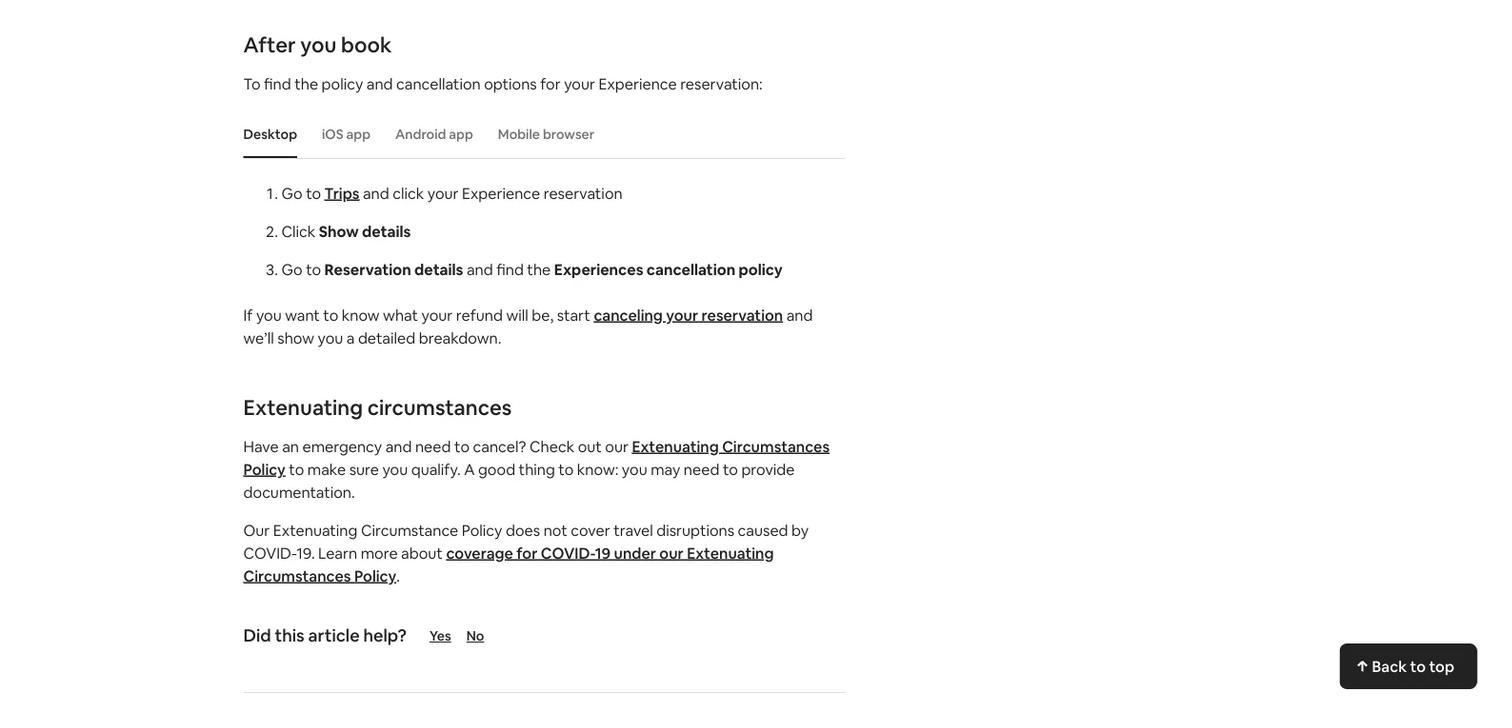 Task type: vqa. For each thing, say whether or not it's contained in the screenshot.
Policy within Coverage For Covid-19 Under Our Extenuating Circumstances Policy
yes



Task type: locate. For each thing, give the bounding box(es) containing it.
circumstances up provide
[[722, 437, 830, 456]]

desktop
[[243, 126, 297, 143]]

go for go to reservation details and find the experiences cancellation policy
[[281, 260, 303, 279]]

you right sure
[[382, 460, 408, 479]]

show
[[277, 328, 314, 348]]

for right options
[[540, 74, 561, 93]]

to make sure you qualify. a good thing to know: you may need to provide documentation.
[[243, 460, 795, 502]]

more
[[361, 543, 398, 563]]

app inside button
[[449, 126, 473, 143]]

0 vertical spatial experience
[[599, 74, 677, 93]]

our inside the coverage for covid-19 under our extenuating circumstances policy
[[659, 543, 684, 563]]

for inside the coverage for covid-19 under our extenuating circumstances policy
[[516, 543, 538, 563]]

to up documentation.
[[289, 460, 304, 479]]

0 vertical spatial for
[[540, 74, 561, 93]]

0 vertical spatial policy
[[243, 460, 286, 479]]

1 horizontal spatial policy
[[739, 260, 783, 279]]

have
[[243, 437, 279, 456]]

policy
[[243, 460, 286, 479], [462, 521, 502, 540], [354, 566, 396, 586]]

and we'll show you a detailed breakdown.
[[243, 305, 813, 348]]

cancellation up android app button
[[396, 74, 481, 93]]

1 horizontal spatial find
[[496, 260, 524, 279]]

reservation
[[324, 260, 411, 279]]

0 horizontal spatial app
[[346, 126, 371, 143]]

1 vertical spatial go
[[281, 260, 303, 279]]

1 covid- from the left
[[243, 543, 297, 563]]

0 vertical spatial need
[[415, 437, 451, 456]]

this
[[275, 625, 304, 647]]

2 vertical spatial policy
[[354, 566, 396, 586]]

tab list
[[234, 110, 845, 158]]

1 go from the top
[[281, 183, 303, 203]]

experience down 'mobile'
[[462, 183, 540, 203]]

0 horizontal spatial reservation
[[544, 183, 623, 203]]

0 horizontal spatial find
[[264, 74, 291, 93]]

yes
[[430, 628, 451, 645]]

need inside the "to make sure you qualify. a good thing to know: you may need to provide documentation."
[[684, 460, 720, 479]]

extenuating
[[243, 394, 363, 421], [632, 437, 719, 456], [273, 521, 358, 540], [687, 543, 774, 563]]

you
[[300, 31, 336, 58], [256, 305, 282, 325], [318, 328, 343, 348], [382, 460, 408, 479], [622, 460, 647, 479]]

app right ios
[[346, 126, 371, 143]]

to down check
[[558, 460, 574, 479]]

find up the if you want to know what your refund will be, start canceling your reservation
[[496, 260, 524, 279]]

details
[[362, 221, 411, 241], [414, 260, 463, 279]]

extenuating inside extenuating circumstances policy
[[632, 437, 719, 456]]

app inside "button"
[[346, 126, 371, 143]]

reservation:
[[680, 74, 763, 93]]

need right may
[[684, 460, 720, 479]]

need
[[415, 437, 451, 456], [684, 460, 720, 479]]

0 horizontal spatial experience
[[462, 183, 540, 203]]

about
[[401, 543, 443, 563]]

circumstances inside extenuating circumstances policy
[[722, 437, 830, 456]]

0 vertical spatial go
[[281, 183, 303, 203]]

circumstances down "19."
[[243, 566, 351, 586]]

a
[[464, 460, 475, 479]]

tab list containing desktop
[[234, 110, 845, 158]]

1 horizontal spatial covid-
[[541, 543, 595, 563]]

you left may
[[622, 460, 647, 479]]

coverage for covid-19 under our extenuating circumstances policy
[[243, 543, 774, 586]]

go to reservation details and find the experiences cancellation policy
[[281, 260, 783, 279]]

show
[[319, 221, 359, 241]]

1 vertical spatial experience
[[462, 183, 540, 203]]

to
[[306, 183, 321, 203], [306, 260, 321, 279], [323, 305, 338, 325], [454, 437, 470, 456], [289, 460, 304, 479], [558, 460, 574, 479], [723, 460, 738, 479], [1410, 657, 1426, 676]]

back to top
[[1372, 657, 1454, 676]]

0 vertical spatial reservation
[[544, 183, 623, 203]]

you left a
[[318, 328, 343, 348]]

1 vertical spatial our
[[659, 543, 684, 563]]

1 horizontal spatial circumstances
[[722, 437, 830, 456]]

you left book
[[300, 31, 336, 58]]

android app
[[395, 126, 473, 143]]

1 vertical spatial policy
[[462, 521, 502, 540]]

go to trips and click your experience reservation
[[281, 183, 623, 203]]

1 vertical spatial the
[[527, 260, 551, 279]]

1 horizontal spatial reservation
[[702, 305, 783, 325]]

1 vertical spatial reservation
[[702, 305, 783, 325]]

0 horizontal spatial cancellation
[[396, 74, 481, 93]]

circumstances
[[367, 394, 512, 421]]

experiences
[[554, 260, 643, 279]]

1 horizontal spatial the
[[527, 260, 551, 279]]

19
[[595, 543, 611, 563]]

1 horizontal spatial policy
[[354, 566, 396, 586]]

app right android
[[449, 126, 473, 143]]

2 horizontal spatial policy
[[462, 521, 502, 540]]

what
[[383, 305, 418, 325]]

covid- down not on the bottom of the page
[[541, 543, 595, 563]]

may
[[651, 460, 680, 479]]

book
[[341, 31, 392, 58]]

extenuating up may
[[632, 437, 719, 456]]

cancellation up canceling your reservation link
[[647, 260, 735, 279]]

and
[[366, 74, 393, 93], [363, 183, 389, 203], [467, 260, 493, 279], [786, 305, 813, 325], [385, 437, 412, 456]]

browser
[[543, 126, 594, 143]]

0 horizontal spatial policy
[[321, 74, 363, 93]]

1 app from the left
[[346, 126, 371, 143]]

click show details
[[281, 221, 411, 241]]

for
[[540, 74, 561, 93], [516, 543, 538, 563]]

0 vertical spatial details
[[362, 221, 411, 241]]

our right out
[[605, 437, 629, 456]]

policy inside the coverage for covid-19 under our extenuating circumstances policy
[[354, 566, 396, 586]]

no button
[[466, 628, 521, 645]]

policy down book
[[321, 74, 363, 93]]

for down does
[[516, 543, 538, 563]]

extenuating up "19."
[[273, 521, 358, 540]]

0 horizontal spatial for
[[516, 543, 538, 563]]

the up be,
[[527, 260, 551, 279]]

thing
[[519, 460, 555, 479]]

0 horizontal spatial our
[[605, 437, 629, 456]]

1 vertical spatial need
[[684, 460, 720, 479]]

go for go to trips and click your experience reservation
[[281, 183, 303, 203]]

extenuating up an
[[243, 394, 363, 421]]

learn
[[318, 543, 357, 563]]

details up reservation
[[362, 221, 411, 241]]

find right to
[[264, 74, 291, 93]]

1 horizontal spatial app
[[449, 126, 473, 143]]

need up qualify.
[[415, 437, 451, 456]]

your
[[564, 74, 595, 93], [427, 183, 459, 203], [421, 305, 453, 325], [666, 305, 698, 325]]

documentation.
[[243, 482, 355, 502]]

travel
[[614, 521, 653, 540]]

policy up coverage
[[462, 521, 502, 540]]

0 horizontal spatial policy
[[243, 460, 286, 479]]

0 horizontal spatial circumstances
[[243, 566, 351, 586]]

to find the policy and cancellation options for your experience reservation:
[[243, 74, 763, 93]]

your right click at the top of the page
[[427, 183, 459, 203]]

0 vertical spatial the
[[294, 74, 318, 93]]

sure
[[349, 460, 379, 479]]

and inside and we'll show you a detailed breakdown.
[[786, 305, 813, 325]]

trips
[[324, 183, 360, 203]]

1 vertical spatial circumstances
[[243, 566, 351, 586]]

find
[[264, 74, 291, 93], [496, 260, 524, 279]]

covid- down "our"
[[243, 543, 297, 563]]

circumstances inside the coverage for covid-19 under our extenuating circumstances policy
[[243, 566, 351, 586]]

click
[[281, 221, 316, 241]]

know:
[[577, 460, 618, 479]]

details up what
[[414, 260, 463, 279]]

0 horizontal spatial covid-
[[243, 543, 297, 563]]

to inside button
[[1410, 657, 1426, 676]]

0 horizontal spatial details
[[362, 221, 411, 241]]

our down disruptions
[[659, 543, 684, 563]]

caused
[[738, 521, 788, 540]]

app for ios app
[[346, 126, 371, 143]]

want
[[285, 305, 320, 325]]

extenuating inside our extenuating circumstance policy does not cover travel disruptions caused by covid-19. learn more about
[[273, 521, 358, 540]]

cancellation
[[396, 74, 481, 93], [647, 260, 735, 279]]

1 vertical spatial policy
[[739, 260, 783, 279]]

2 go from the top
[[281, 260, 303, 279]]

cancel?
[[473, 437, 526, 456]]

policy down more
[[354, 566, 396, 586]]

app
[[346, 126, 371, 143], [449, 126, 473, 143]]

if you want to know what your refund will be, start canceling your reservation
[[243, 305, 783, 325]]

will
[[506, 305, 528, 325]]

0 horizontal spatial the
[[294, 74, 318, 93]]

policy up canceling your reservation link
[[739, 260, 783, 279]]

covid-
[[243, 543, 297, 563], [541, 543, 595, 563]]

the
[[294, 74, 318, 93], [527, 260, 551, 279]]

1 vertical spatial details
[[414, 260, 463, 279]]

1 vertical spatial for
[[516, 543, 538, 563]]

0 vertical spatial circumstances
[[722, 437, 830, 456]]

reservation
[[544, 183, 623, 203], [702, 305, 783, 325]]

1 horizontal spatial details
[[414, 260, 463, 279]]

2 covid- from the left
[[541, 543, 595, 563]]

have an emergency and need to cancel? check out our
[[243, 437, 632, 456]]

back to top button
[[1340, 644, 1477, 690]]

extenuating down the caused in the bottom of the page
[[687, 543, 774, 563]]

to
[[243, 74, 261, 93]]

to left trips
[[306, 183, 321, 203]]

the down the after you book
[[294, 74, 318, 93]]

policy down 'have' in the left of the page
[[243, 460, 286, 479]]

to left the top
[[1410, 657, 1426, 676]]

experience left reservation:
[[599, 74, 677, 93]]

good
[[478, 460, 515, 479]]

2 app from the left
[[449, 126, 473, 143]]

go up click
[[281, 183, 303, 203]]

an
[[282, 437, 299, 456]]

1 horizontal spatial our
[[659, 543, 684, 563]]

app for android app
[[449, 126, 473, 143]]

you right if
[[256, 305, 282, 325]]

go down click
[[281, 260, 303, 279]]

1 vertical spatial cancellation
[[647, 260, 735, 279]]

1 horizontal spatial need
[[684, 460, 720, 479]]

1 horizontal spatial for
[[540, 74, 561, 93]]

1 horizontal spatial cancellation
[[647, 260, 735, 279]]

under
[[614, 543, 656, 563]]

yes button
[[430, 628, 451, 645]]

0 horizontal spatial need
[[415, 437, 451, 456]]

experience
[[599, 74, 677, 93], [462, 183, 540, 203]]

covid- inside our extenuating circumstance policy does not cover travel disruptions caused by covid-19. learn more about
[[243, 543, 297, 563]]



Task type: describe. For each thing, give the bounding box(es) containing it.
extenuating circumstances
[[243, 394, 512, 421]]

to up a
[[454, 437, 470, 456]]

we'll
[[243, 328, 274, 348]]

to right want
[[323, 305, 338, 325]]

make
[[307, 460, 346, 479]]

trips link
[[324, 183, 360, 203]]

circumstance
[[361, 521, 458, 540]]

ios app button
[[312, 116, 380, 152]]

after
[[243, 31, 296, 58]]

19.
[[297, 543, 315, 563]]

be,
[[532, 305, 554, 325]]

know
[[342, 305, 380, 325]]

mobile
[[498, 126, 540, 143]]

back
[[1372, 657, 1407, 676]]

covid- inside the coverage for covid-19 under our extenuating circumstances policy
[[541, 543, 595, 563]]

extenuating circumstances policy link
[[243, 437, 830, 479]]

coverage for covid-19 under our extenuating circumstances policy link
[[243, 543, 774, 586]]

start
[[557, 305, 590, 325]]

our
[[243, 521, 270, 540]]

qualify.
[[411, 460, 461, 479]]

refund
[[456, 305, 503, 325]]

coverage
[[446, 543, 513, 563]]

click
[[393, 183, 424, 203]]

0 vertical spatial find
[[264, 74, 291, 93]]

you inside and we'll show you a detailed breakdown.
[[318, 328, 343, 348]]

policy inside our extenuating circumstance policy does not cover travel disruptions caused by covid-19. learn more about
[[462, 521, 502, 540]]

our extenuating circumstance policy does not cover travel disruptions caused by covid-19. learn more about
[[243, 521, 809, 563]]

out
[[578, 437, 602, 456]]

mobile browser button
[[488, 116, 604, 152]]

options
[[484, 74, 537, 93]]

your up browser
[[564, 74, 595, 93]]

detailed
[[358, 328, 415, 348]]

no
[[466, 628, 484, 645]]

ios
[[322, 126, 343, 143]]

help?
[[363, 625, 407, 647]]

mobile browser
[[498, 126, 594, 143]]

a
[[346, 328, 355, 348]]

ios app
[[322, 126, 371, 143]]

canceling your reservation link
[[594, 305, 783, 325]]

your up breakdown. at the top left of page
[[421, 305, 453, 325]]

if
[[243, 305, 253, 325]]

to left provide
[[723, 460, 738, 479]]

check
[[530, 437, 574, 456]]

0 vertical spatial policy
[[321, 74, 363, 93]]

top
[[1429, 657, 1454, 676]]

provide
[[741, 460, 795, 479]]

did this article help?
[[243, 625, 407, 647]]

1 vertical spatial find
[[496, 260, 524, 279]]

emergency
[[302, 437, 382, 456]]

your right "canceling"
[[666, 305, 698, 325]]

article
[[308, 625, 360, 647]]

0 vertical spatial cancellation
[[396, 74, 481, 93]]

canceling
[[594, 305, 663, 325]]

to down click
[[306, 260, 321, 279]]

cover
[[571, 521, 610, 540]]

desktop button
[[234, 116, 307, 152]]

android app button
[[386, 116, 483, 152]]

not
[[544, 521, 567, 540]]

extenuating inside the coverage for covid-19 under our extenuating circumstances policy
[[687, 543, 774, 563]]

1 horizontal spatial experience
[[599, 74, 677, 93]]

.
[[396, 566, 400, 586]]

after you book
[[243, 31, 392, 58]]

android
[[395, 126, 446, 143]]

policy inside extenuating circumstances policy
[[243, 460, 286, 479]]

disruptions
[[656, 521, 734, 540]]

extenuating circumstances policy
[[243, 437, 830, 479]]

breakdown.
[[419, 328, 501, 348]]

0 vertical spatial our
[[605, 437, 629, 456]]

does
[[506, 521, 540, 540]]

by
[[792, 521, 809, 540]]

did
[[243, 625, 271, 647]]



